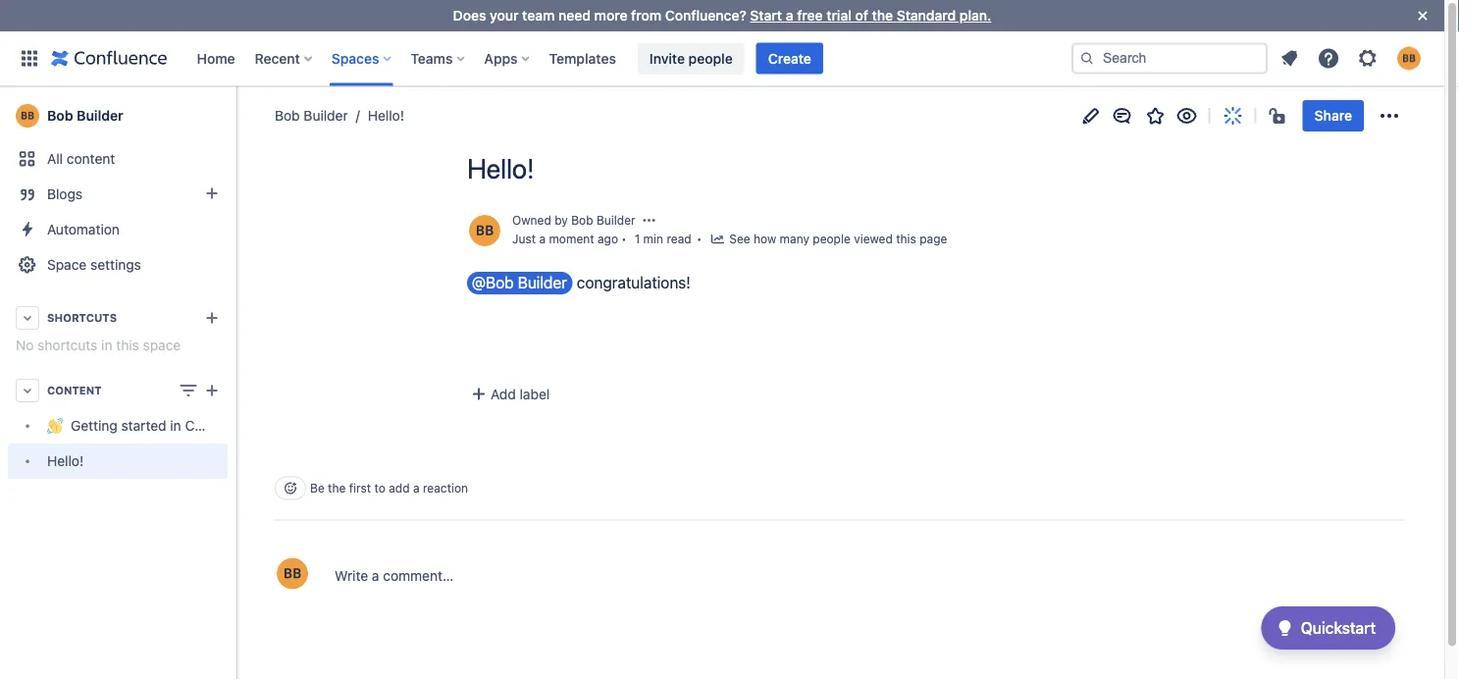 Task type: locate. For each thing, give the bounding box(es) containing it.
@bob builder congratulations!
[[472, 273, 695, 292]]

bob builder up the all content
[[47, 107, 124, 124]]

shortcuts
[[37, 337, 98, 353]]

0 horizontal spatial bob builder
[[47, 107, 124, 124]]

bob builder image
[[469, 215, 501, 246], [277, 558, 308, 589]]

reaction
[[423, 481, 468, 495]]

tree
[[8, 408, 257, 479]]

automation link
[[8, 212, 228, 247]]

0 vertical spatial in
[[101, 337, 112, 353]]

a right write
[[372, 567, 379, 583]]

owned by bob builder
[[512, 213, 636, 227]]

1 horizontal spatial the
[[872, 7, 893, 24]]

0 vertical spatial the
[[872, 7, 893, 24]]

space
[[143, 337, 181, 353]]

1 vertical spatial hello! link
[[8, 444, 228, 479]]

confluence?
[[665, 7, 747, 24]]

0 vertical spatial people
[[689, 50, 733, 66]]

a right just
[[539, 232, 546, 246]]

0 horizontal spatial hello!
[[47, 453, 84, 469]]

recent
[[255, 50, 300, 66]]

this left page on the top right
[[896, 232, 917, 246]]

check image
[[1274, 616, 1297, 640]]

2 horizontal spatial hello!
[[467, 152, 534, 185]]

the
[[872, 7, 893, 24], [328, 481, 346, 495]]

Add label text field
[[465, 384, 618, 404]]

blogs
[[47, 186, 83, 202]]

bob up all at the top left
[[47, 107, 73, 124]]

a left free
[[786, 7, 794, 24]]

spaces button
[[326, 43, 399, 74]]

add reaction image
[[283, 480, 298, 496]]

confluence
[[185, 418, 257, 434]]

0 horizontal spatial bob
[[47, 107, 73, 124]]

people right many
[[813, 232, 851, 246]]

1 horizontal spatial bob builder
[[275, 107, 348, 124]]

no
[[16, 337, 34, 353]]

bob
[[47, 107, 73, 124], [275, 107, 300, 124], [571, 213, 593, 227]]

in down shortcuts dropdown button
[[101, 337, 112, 353]]

apps button
[[478, 43, 537, 74]]

all content
[[47, 151, 115, 167]]

see how many people viewed this page
[[730, 232, 947, 246]]

builder
[[77, 107, 124, 124], [304, 107, 348, 124], [597, 213, 636, 227], [518, 273, 567, 292]]

edit this page image
[[1079, 104, 1103, 128]]

0 horizontal spatial hello! link
[[8, 444, 228, 479]]

1 bob builder from the left
[[47, 107, 124, 124]]

first
[[349, 481, 371, 495]]

a
[[786, 7, 794, 24], [539, 232, 546, 246], [413, 481, 420, 495], [372, 567, 379, 583]]

builder down just
[[518, 273, 567, 292]]

label
[[520, 386, 550, 402]]

hello! link
[[348, 106, 404, 126], [8, 444, 228, 479]]

1 vertical spatial this
[[116, 337, 139, 353]]

in inside "getting started in confluence" link
[[170, 418, 181, 434]]

0 vertical spatial hello! link
[[348, 106, 404, 126]]

quickstart
[[1301, 619, 1376, 637]]

from
[[631, 7, 662, 24]]

your profile and preferences image
[[1398, 47, 1421, 70]]

hello! down spaces popup button
[[368, 107, 404, 124]]

getting started in confluence
[[71, 418, 257, 434]]

1 min read
[[635, 232, 692, 246]]

be the first to add a reaction
[[310, 481, 468, 495]]

content
[[67, 151, 115, 167]]

0 horizontal spatial the
[[328, 481, 346, 495]]

spaces
[[332, 50, 379, 66]]

settings
[[90, 257, 141, 273]]

0 vertical spatial hello!
[[368, 107, 404, 124]]

hello! up owned
[[467, 152, 534, 185]]

shortcuts button
[[8, 300, 228, 336]]

in
[[101, 337, 112, 353], [170, 418, 181, 434]]

bob builder down recent popup button at the left
[[275, 107, 348, 124]]

tree inside space element
[[8, 408, 257, 479]]

bob builder link down recent popup button at the left
[[275, 106, 348, 126]]

hello! down the getting
[[47, 453, 84, 469]]

hello!
[[368, 107, 404, 124], [467, 152, 534, 185], [47, 453, 84, 469]]

create a page image
[[200, 379, 224, 402]]

bob builder image left write
[[277, 558, 308, 589]]

this
[[896, 232, 917, 246], [116, 337, 139, 353]]

space
[[47, 257, 87, 273]]

in for shortcuts
[[101, 337, 112, 353]]

trial
[[827, 7, 852, 24]]

0 vertical spatial this
[[896, 232, 917, 246]]

bob builder inside bob builder link
[[47, 107, 124, 124]]

all
[[47, 151, 63, 167]]

hello! link inside tree
[[8, 444, 228, 479]]

1 vertical spatial hello!
[[467, 152, 534, 185]]

builder inside space element
[[77, 107, 124, 124]]

plan.
[[960, 7, 992, 24]]

1 horizontal spatial hello! link
[[348, 106, 404, 126]]

2 horizontal spatial bob
[[571, 213, 593, 227]]

add
[[389, 481, 410, 495]]

1 vertical spatial bob builder image
[[277, 558, 308, 589]]

getting
[[71, 418, 118, 434]]

bob builder link
[[8, 96, 228, 135], [275, 106, 348, 126], [571, 213, 636, 227]]

ago
[[598, 232, 618, 246]]

builder down spaces
[[304, 107, 348, 124]]

bob builder
[[47, 107, 124, 124], [275, 107, 348, 124]]

in right started in the bottom of the page
[[170, 418, 181, 434]]

quickstart button
[[1262, 607, 1396, 650]]

1 vertical spatial in
[[170, 418, 181, 434]]

1 horizontal spatial people
[[813, 232, 851, 246]]

people down confluence?
[[689, 50, 733, 66]]

hello! link down spaces popup button
[[348, 106, 404, 126]]

read
[[667, 232, 692, 246]]

1 vertical spatial people
[[813, 232, 851, 246]]

the right "be"
[[328, 481, 346, 495]]

0 horizontal spatial bob builder image
[[277, 558, 308, 589]]

tree containing getting started in confluence
[[8, 408, 257, 479]]

0 horizontal spatial in
[[101, 337, 112, 353]]

0 vertical spatial bob builder image
[[469, 215, 501, 246]]

people
[[689, 50, 733, 66], [813, 232, 851, 246]]

no shortcuts in this space
[[16, 337, 181, 353]]

just
[[512, 232, 536, 246]]

appswitcher icon image
[[18, 47, 41, 70]]

team
[[522, 7, 555, 24]]

your
[[490, 7, 519, 24]]

0 horizontal spatial bob builder link
[[8, 96, 228, 135]]

bob builder image left just
[[469, 215, 501, 246]]

space element
[[0, 86, 257, 679]]

invite
[[650, 50, 685, 66]]

confluence image
[[51, 47, 167, 70], [51, 47, 167, 70]]

more
[[594, 7, 628, 24]]

1 vertical spatial the
[[328, 481, 346, 495]]

bob builder link up all content link
[[8, 96, 228, 135]]

the right of
[[872, 7, 893, 24]]

0 horizontal spatial people
[[689, 50, 733, 66]]

1 horizontal spatial bob builder link
[[275, 106, 348, 126]]

@bob builder button
[[467, 272, 573, 294]]

bob builder link up ago
[[571, 213, 636, 227]]

page
[[920, 232, 947, 246]]

@bob
[[472, 273, 514, 292]]

how
[[754, 232, 777, 246]]

1 horizontal spatial this
[[896, 232, 917, 246]]

bob right by
[[571, 213, 593, 227]]

builder up content
[[77, 107, 124, 124]]

add label
[[491, 386, 550, 402]]

1 horizontal spatial in
[[170, 418, 181, 434]]

search image
[[1080, 51, 1095, 66]]

space settings link
[[8, 247, 228, 283]]

this down shortcuts dropdown button
[[116, 337, 139, 353]]

2 vertical spatial hello!
[[47, 453, 84, 469]]

does
[[453, 7, 486, 24]]

banner containing home
[[0, 31, 1445, 86]]

bob right collapse sidebar "image"
[[275, 107, 300, 124]]

collapse sidebar image
[[214, 96, 257, 135]]

notification icon image
[[1278, 47, 1301, 70]]

hello! link down the getting
[[8, 444, 228, 479]]

1 horizontal spatial bob builder image
[[469, 215, 501, 246]]

banner
[[0, 31, 1445, 86]]

apps
[[484, 50, 518, 66]]

add
[[491, 386, 516, 402]]

0 horizontal spatial this
[[116, 337, 139, 353]]



Task type: describe. For each thing, give the bounding box(es) containing it.
free
[[797, 7, 823, 24]]

see
[[730, 232, 751, 246]]

automation
[[47, 221, 120, 238]]

invite people
[[650, 50, 733, 66]]

people inside button
[[813, 232, 851, 246]]

2 horizontal spatial bob builder link
[[571, 213, 636, 227]]

star image
[[1144, 104, 1168, 128]]

home link
[[191, 43, 241, 74]]

a inside button
[[372, 567, 379, 583]]

shortcuts
[[47, 312, 117, 324]]

be
[[310, 481, 325, 495]]

viewed
[[854, 232, 893, 246]]

share
[[1315, 107, 1352, 124]]

to
[[374, 481, 386, 495]]

share button
[[1303, 100, 1364, 132]]

min
[[643, 232, 664, 246]]

bob inside space element
[[47, 107, 73, 124]]

need
[[559, 7, 591, 24]]

Search field
[[1072, 43, 1268, 74]]

just a moment ago
[[512, 232, 618, 246]]

invite people button
[[638, 43, 745, 74]]

manage page ownership image
[[642, 212, 657, 228]]

help icon image
[[1317, 47, 1341, 70]]

blogs link
[[8, 177, 228, 212]]

write
[[335, 567, 368, 583]]

getting started in confluence link
[[8, 408, 257, 444]]

content button
[[8, 373, 228, 408]]

builder up ago
[[597, 213, 636, 227]]

in for started
[[170, 418, 181, 434]]

hello! inside tree
[[47, 453, 84, 469]]

bob builder link for more actions image on the top of the page
[[275, 106, 348, 126]]

moment
[[549, 232, 594, 246]]

settings icon image
[[1356, 47, 1380, 70]]

does your team need more from confluence? start a free trial of the standard plan.
[[453, 7, 992, 24]]

1 horizontal spatial hello!
[[368, 107, 404, 124]]

start
[[750, 7, 782, 24]]

bob builder link for collapse sidebar "image"
[[8, 96, 228, 135]]

this inside space element
[[116, 337, 139, 353]]

create a blog image
[[200, 182, 224, 205]]

templates link
[[543, 43, 622, 74]]

2 bob builder from the left
[[275, 107, 348, 124]]

change view image
[[177, 379, 200, 402]]

home
[[197, 50, 235, 66]]

write a comment… button
[[325, 556, 1405, 595]]

this inside button
[[896, 232, 917, 246]]

started
[[121, 418, 166, 434]]

start a free trial of the standard plan. link
[[750, 7, 992, 24]]

close image
[[1411, 4, 1435, 27]]

owned
[[512, 213, 551, 227]]

of
[[855, 7, 869, 24]]

a right add
[[413, 481, 420, 495]]

teams
[[411, 50, 453, 66]]

comment…
[[383, 567, 454, 583]]

people inside button
[[689, 50, 733, 66]]

quick summary image
[[1222, 104, 1245, 128]]

templates
[[549, 50, 616, 66]]

teams button
[[405, 43, 472, 74]]

1
[[635, 232, 640, 246]]

content
[[47, 384, 102, 397]]

create
[[768, 50, 812, 66]]

create link
[[756, 43, 823, 74]]

write a comment…
[[335, 567, 454, 583]]

many
[[780, 232, 810, 246]]

start watching image
[[1176, 104, 1199, 128]]

space settings
[[47, 257, 141, 273]]

by
[[555, 213, 568, 227]]

add shortcut image
[[200, 306, 224, 330]]

all content link
[[8, 141, 228, 177]]

recent button
[[249, 43, 320, 74]]

1 horizontal spatial bob
[[275, 107, 300, 124]]

more actions image
[[1378, 104, 1402, 128]]

see how many people viewed this page button
[[710, 230, 947, 250]]

no restrictions image
[[1268, 104, 1291, 128]]

global element
[[12, 31, 1072, 86]]

congratulations!
[[577, 273, 691, 292]]

standard
[[897, 7, 956, 24]]



Task type: vqa. For each thing, say whether or not it's contained in the screenshot.
the unstar this space icon related to SpaceMarketing
no



